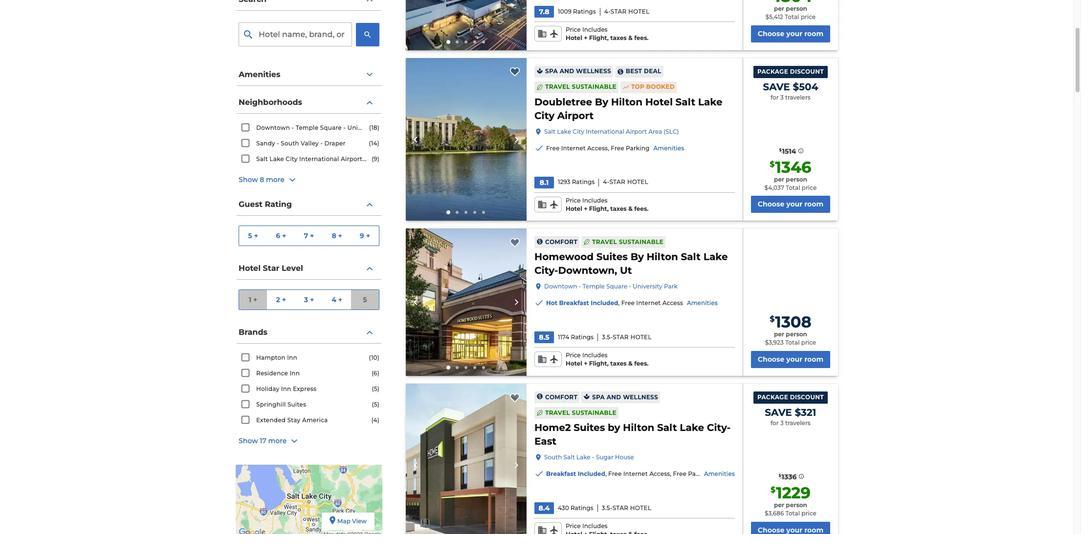 Task type: vqa. For each thing, say whether or not it's contained in the screenshot.
City- in the Home2 Suites By Hilton Salt Lake City- East
yes



Task type: locate. For each thing, give the bounding box(es) containing it.
1 vertical spatial 8
[[332, 232, 336, 240]]

property building image
[[406, 58, 527, 221], [406, 229, 527, 377], [406, 384, 527, 535]]

2 vertical spatial 3
[[780, 420, 784, 427]]

by
[[608, 422, 620, 434]]

guest
[[239, 200, 263, 209]]

per inside $ 1229 per person $3,686 total price
[[774, 502, 784, 510]]

2 person from the top
[[786, 176, 807, 183]]

1 go to image #4 image from the top
[[474, 40, 477, 43]]

4 + button
[[323, 290, 351, 310]]

salt
[[676, 96, 695, 108], [544, 128, 556, 135], [256, 155, 268, 163], [681, 252, 701, 263], [657, 422, 677, 434], [564, 454, 575, 462]]

$ left 1308 in the right of the page
[[770, 315, 775, 324]]

university up the (14)
[[347, 124, 378, 132]]

2 vertical spatial room
[[804, 355, 824, 364]]

travel up downtown,
[[592, 239, 617, 246]]

save for 1346
[[763, 81, 790, 93]]

3 fees. from the top
[[634, 360, 649, 368]]

2 per from the top
[[774, 176, 784, 183]]

your for person
[[786, 29, 803, 38]]

residence inn
[[256, 370, 300, 377]]

3.5-star hotel down breakfast included , free internet access, free parking
[[602, 505, 651, 512]]

+ inside the 5 + button
[[254, 232, 258, 240]]

1 your from the top
[[786, 29, 803, 38]]

3 inside button
[[304, 296, 308, 304]]

choose your room for person
[[758, 29, 824, 38]]

price inside $ 1229 per person $3,686 total price
[[802, 510, 817, 518]]

inn
[[287, 355, 297, 362], [290, 370, 300, 377], [281, 386, 291, 393]]

by right 'doubletree'
[[595, 96, 608, 108]]

3 flight, from the top
[[589, 360, 609, 368]]

1 property building image from the top
[[406, 58, 527, 221]]

(slc) right (9)
[[380, 155, 396, 163]]

salt inside doubletree by hilton hotel salt lake city airport
[[676, 96, 695, 108]]

price includes hotel + flight, taxes & fees. for 1308
[[566, 352, 649, 368]]

0 horizontal spatial by
[[595, 96, 608, 108]]

go to image #5 image
[[482, 40, 485, 43], [482, 211, 485, 214], [482, 367, 485, 370]]

price inside $ 1346 per person $4,037 total price
[[802, 184, 817, 191]]

0 vertical spatial by
[[595, 96, 608, 108]]

guest rating button
[[237, 194, 381, 216]]

4 per from the top
[[774, 502, 784, 510]]

1 horizontal spatial university
[[633, 283, 662, 291]]

price down 1174 ratings
[[566, 352, 581, 360]]

discount
[[790, 68, 824, 75], [790, 394, 824, 401]]

1 vertical spatial by
[[631, 252, 644, 263]]

$ for 1229
[[771, 486, 776, 495]]

for 3 travelers down save $321
[[771, 420, 811, 427]]

(5) for springhill suites
[[372, 401, 379, 409]]

1 vertical spatial inn
[[290, 370, 300, 377]]

sandy - south valley - draper
[[256, 140, 346, 147]]

1 horizontal spatial wellness
[[623, 394, 658, 401]]

more right 17
[[268, 437, 287, 446]]

1 & from the top
[[628, 34, 633, 42]]

choose your room button down $3,923
[[751, 352, 830, 369]]

show left 17
[[239, 437, 258, 446]]

university for (14)
[[347, 124, 378, 132]]

park right (18)
[[380, 124, 394, 132]]

salt lake city international airport area (slc)
[[544, 128, 679, 135], [256, 155, 396, 163]]

price down 1346
[[802, 184, 817, 191]]

1 room from the top
[[804, 29, 824, 38]]

$ inside $ 1346 per person $4,037 total price
[[770, 160, 775, 169]]

+ right 6 on the left of the page
[[282, 232, 286, 240]]

+ for 4 +
[[338, 296, 342, 304]]

city- inside home2 suites by hilton salt lake city- east
[[707, 422, 731, 434]]

included down south salt lake - sugar house
[[578, 471, 605, 478]]

2 vertical spatial go to image #4 image
[[474, 367, 477, 370]]

inn up springhill suites
[[281, 386, 291, 393]]

0 vertical spatial downtown - temple square - university park
[[256, 124, 394, 132]]

for 3 travelers for 1229
[[771, 420, 811, 427]]

photo carousel region for save $504
[[406, 58, 527, 221]]

0 vertical spatial package discount
[[757, 68, 824, 75]]

price down 1009 ratings
[[566, 26, 581, 33]]

0 vertical spatial more
[[266, 176, 285, 184]]

0 vertical spatial go to image #5 image
[[482, 40, 485, 43]]

property building image for 1229
[[406, 384, 527, 535]]

by inside the homewood suites by hilton salt lake city-downtown, ut
[[631, 252, 644, 263]]

0 vertical spatial university
[[347, 124, 378, 132]]

$ inside '$ 1514'
[[779, 147, 782, 152]]

save $504
[[763, 81, 818, 93]]

choose your room for 1308
[[758, 355, 824, 364]]

1 vertical spatial salt lake city international airport area (slc)
[[256, 155, 396, 163]]

includes for 8.5
[[582, 352, 608, 360]]

0 vertical spatial downtown
[[256, 124, 290, 132]]

2 & from the top
[[628, 205, 633, 213]]

1 travelers from the top
[[785, 94, 811, 101]]

hampton
[[256, 355, 285, 362]]

star
[[611, 8, 627, 15], [609, 179, 625, 186], [263, 264, 279, 273], [613, 334, 629, 341], [613, 505, 629, 512]]

1 for from the top
[[771, 94, 779, 101]]

choose
[[758, 29, 784, 38], [758, 200, 784, 209], [758, 355, 784, 364]]

3 photo carousel region from the top
[[406, 229, 527, 377]]

ratings for save $504
[[572, 179, 595, 186]]

1 vertical spatial (5)
[[372, 401, 379, 409]]

suites inside home2 suites by hilton salt lake city- east
[[574, 422, 605, 434]]

$ left 1336
[[779, 474, 781, 479]]

go to image #3 image
[[465, 40, 468, 43], [465, 211, 468, 214], [465, 367, 468, 370]]

3 for 1229
[[780, 420, 784, 427]]

person inside $ 1346 per person $4,037 total price
[[786, 176, 807, 183]]

0 vertical spatial wellness
[[576, 68, 611, 75]]

+
[[584, 34, 587, 42], [584, 205, 587, 213], [254, 232, 258, 240], [282, 232, 286, 240], [310, 232, 314, 240], [338, 232, 342, 240], [366, 232, 370, 240], [253, 296, 257, 304], [282, 296, 286, 304], [310, 296, 314, 304], [338, 296, 342, 304], [584, 360, 587, 368]]

1 show from the top
[[239, 176, 258, 184]]

2 vertical spatial taxes
[[610, 360, 627, 368]]

airport down doubletree by hilton hotel salt lake city airport 'element'
[[626, 128, 647, 135]]

flight, for save $504
[[589, 205, 609, 213]]

area
[[648, 128, 662, 135], [364, 155, 378, 163]]

1 horizontal spatial downtown
[[544, 283, 577, 291]]

& for save $504
[[628, 205, 633, 213]]

included
[[591, 300, 618, 307], [578, 471, 605, 478]]

1 vertical spatial go to image #4 image
[[474, 211, 477, 214]]

home2
[[534, 422, 571, 434]]

sugar
[[596, 454, 613, 462]]

price for 8.5
[[566, 352, 581, 360]]

south left valley
[[281, 140, 299, 147]]

star down free internet access, free parking amenities
[[609, 179, 625, 186]]

per inside $ 1346 per person $4,037 total price
[[774, 176, 784, 183]]

0 horizontal spatial city-
[[534, 265, 558, 277]]

comfort up home2
[[545, 394, 578, 401]]

2 for from the top
[[771, 420, 779, 427]]

1 vertical spatial package
[[757, 394, 788, 401]]

- right valley
[[320, 140, 323, 147]]

3 taxes from the top
[[610, 360, 627, 368]]

total for 1346
[[786, 184, 800, 191]]

suites up ut
[[596, 252, 628, 263]]

3 choose your room from the top
[[758, 355, 824, 364]]

3 property building image from the top
[[406, 384, 527, 535]]

includes down 430 ratings
[[582, 523, 608, 531]]

salt inside the homewood suites by hilton salt lake city-downtown, ut
[[681, 252, 701, 263]]

$ left 1514
[[779, 147, 782, 152]]

total inside $ 1229 per person $3,686 total price
[[786, 510, 800, 518]]

choose your room button down "$4,037"
[[751, 196, 830, 213]]

3 choose from the top
[[758, 355, 784, 364]]

spa and wellness up 'doubletree'
[[545, 68, 611, 75]]

1 vertical spatial choose
[[758, 200, 784, 209]]

0 horizontal spatial area
[[364, 155, 378, 163]]

2 price includes hotel + flight, taxes & fees. from the top
[[566, 197, 649, 213]]

more inside show 8 more button
[[266, 176, 285, 184]]

0 vertical spatial 3.5-
[[602, 334, 613, 341]]

1 vertical spatial access,
[[649, 471, 671, 478]]

access, down home2 suites by hilton salt lake city-east element on the bottom of the page
[[649, 471, 671, 478]]

$ inside the $ 1336
[[779, 474, 781, 479]]

+ left 6 on the left of the page
[[254, 232, 258, 240]]

4 photo carousel region from the top
[[406, 384, 527, 535]]

room for 1308
[[804, 355, 824, 364]]

2 fees. from the top
[[634, 205, 649, 213]]

hilton inside the homewood suites by hilton salt lake city-downtown, ut
[[647, 252, 678, 263]]

fees.
[[634, 34, 649, 42], [634, 205, 649, 213], [634, 360, 649, 368]]

city- inside the homewood suites by hilton salt lake city-downtown, ut
[[534, 265, 558, 277]]

2 go to image #2 image from the top
[[456, 211, 459, 214]]

total inside $ 1346 per person $4,037 total price
[[786, 184, 800, 191]]

3 price from the top
[[566, 352, 581, 360]]

2 vertical spatial travel sustainable
[[545, 410, 617, 417]]

3 +
[[304, 296, 314, 304]]

2 go to image #5 image from the top
[[482, 211, 485, 214]]

1 vertical spatial your
[[786, 200, 803, 209]]

includes down 1293 ratings
[[582, 197, 608, 204]]

2 vertical spatial go to image #1 image
[[447, 366, 451, 370]]

show
[[239, 176, 258, 184], [239, 437, 258, 446]]

stay
[[287, 417, 300, 424]]

flight, for 1308
[[589, 360, 609, 368]]

for
[[771, 94, 779, 101], [771, 420, 779, 427]]

hilton right by
[[623, 422, 654, 434]]

brands button
[[237, 322, 381, 344]]

2 horizontal spatial city
[[573, 128, 584, 135]]

downtown up hot
[[544, 283, 577, 291]]

0 vertical spatial suites
[[596, 252, 628, 263]]

price down 1293 ratings
[[566, 197, 581, 204]]

0 horizontal spatial spa
[[545, 68, 558, 75]]

1 horizontal spatial by
[[631, 252, 644, 263]]

wellness up home2 suites by hilton salt lake city-east element on the bottom of the page
[[623, 394, 658, 401]]

2 go to image #3 image from the top
[[465, 211, 468, 214]]

$ for 1346
[[770, 160, 775, 169]]

downtown up 'sandy'
[[256, 124, 290, 132]]

1 vertical spatial save
[[765, 407, 792, 419]]

star for save $504
[[609, 179, 625, 186]]

+ inside 4 + button
[[338, 296, 342, 304]]

2 flight, from the top
[[589, 205, 609, 213]]

suites
[[596, 252, 628, 263], [287, 401, 306, 409], [574, 422, 605, 434]]

3 & from the top
[[628, 360, 633, 368]]

1346
[[775, 158, 811, 177]]

sustainable
[[572, 83, 617, 91], [619, 239, 664, 246], [572, 410, 617, 417]]

4- right 1009 ratings
[[604, 8, 611, 15]]

2 package discount from the top
[[757, 394, 824, 401]]

inn up holiday inn express
[[290, 370, 300, 377]]

8.1
[[540, 178, 549, 187]]

2 taxes from the top
[[610, 205, 627, 213]]

sustainable up the homewood suites by hilton salt lake city-downtown, ut element
[[619, 239, 664, 246]]

0 vertical spatial choose your room
[[758, 29, 824, 38]]

0 vertical spatial comfort
[[545, 239, 578, 246]]

3
[[780, 94, 784, 101], [304, 296, 308, 304], [780, 420, 784, 427]]

0 vertical spatial (slc)
[[664, 128, 679, 135]]

1 includes from the top
[[582, 26, 608, 33]]

travelers
[[785, 94, 811, 101], [785, 420, 811, 427]]

1 for 3 travelers from the top
[[771, 94, 811, 101]]

save
[[763, 81, 790, 93], [765, 407, 792, 419]]

1 go to image #3 image from the top
[[465, 40, 468, 43]]

price inside per person $5,412 total price
[[801, 13, 816, 21]]

1 vertical spatial temple
[[583, 283, 605, 291]]

1 vertical spatial city-
[[707, 422, 731, 434]]

2 + button
[[267, 290, 295, 310]]

1 package discount from the top
[[757, 68, 824, 75]]

sustainable for 1346
[[572, 83, 617, 91]]

inn for residence
[[290, 370, 300, 377]]

discount for 1229
[[790, 394, 824, 401]]

0 horizontal spatial university
[[347, 124, 378, 132]]

choose your room
[[758, 29, 824, 38], [758, 200, 824, 209], [758, 355, 824, 364]]

2 (5) from the top
[[372, 401, 379, 409]]

1 choose your room button from the top
[[751, 25, 830, 42]]

wellness
[[576, 68, 611, 75], [623, 394, 658, 401]]

wellness left the best
[[576, 68, 611, 75]]

1514
[[782, 147, 796, 156]]

price includes hotel + flight, taxes & fees. for save $504
[[566, 197, 649, 213]]

2 vertical spatial hilton
[[623, 422, 654, 434]]

+ inside 6 + button
[[282, 232, 286, 240]]

spa and wellness up by
[[592, 394, 658, 401]]

salt lake city international airport area (slc) down "draper"
[[256, 155, 396, 163]]

0 vertical spatial for
[[771, 94, 779, 101]]

1 horizontal spatial south
[[544, 454, 562, 462]]

deal
[[644, 68, 661, 75]]

1 vertical spatial price includes hotel + flight, taxes & fees.
[[566, 197, 649, 213]]

0 vertical spatial spa
[[545, 68, 558, 75]]

total for 1229
[[786, 510, 800, 518]]

travel sustainable up home2
[[545, 410, 617, 417]]

+ inside 2 + button
[[282, 296, 286, 304]]

by inside doubletree by hilton hotel salt lake city airport
[[595, 96, 608, 108]]

south
[[281, 140, 299, 147], [544, 454, 562, 462]]

person inside "$ 1308 per person $3,923 total price"
[[786, 331, 807, 339]]

more inside the show 17 more button
[[268, 437, 287, 446]]

- up "draper"
[[343, 124, 346, 132]]

total right $3,923
[[785, 339, 800, 347]]

+ for 2 +
[[282, 296, 286, 304]]

0 horizontal spatial and
[[560, 68, 574, 75]]

per inside "$ 1308 per person $3,923 total price"
[[774, 331, 784, 339]]

spa
[[545, 68, 558, 75], [592, 394, 605, 401]]

3 room from the top
[[804, 355, 824, 364]]

2 vertical spatial inn
[[281, 386, 291, 393]]

temple down downtown,
[[583, 283, 605, 291]]

1 discount from the top
[[790, 68, 824, 75]]

breakfast included , free internet access, free parking
[[546, 471, 712, 478]]

0 vertical spatial area
[[648, 128, 662, 135]]

star left level
[[263, 264, 279, 273]]

price for 1346
[[802, 184, 817, 191]]

show 17 more button
[[239, 436, 379, 448]]

2 show from the top
[[239, 437, 258, 446]]

downtown for amenities
[[544, 283, 577, 291]]

+ inside the 8 + "button"
[[338, 232, 342, 240]]

2 go to image #1 image from the top
[[447, 211, 451, 215]]

discount up $321
[[790, 394, 824, 401]]

2 choose your room button from the top
[[751, 196, 830, 213]]

package discount for 1346
[[757, 68, 824, 75]]

1 vertical spatial show
[[239, 437, 258, 446]]

for for 1346
[[771, 94, 779, 101]]

park
[[380, 124, 394, 132], [664, 283, 678, 291]]

go to image #5 image for 1308
[[482, 367, 485, 370]]

choose your room down "$4,037"
[[758, 200, 824, 209]]

1 price from the top
[[566, 26, 581, 33]]

1 vertical spatial go to image #5 image
[[482, 211, 485, 214]]

lake
[[698, 96, 723, 108], [557, 128, 571, 135], [270, 155, 284, 163], [704, 252, 728, 263], [680, 422, 704, 434], [576, 454, 591, 462]]

2 room from the top
[[804, 200, 824, 209]]

more for neighborhoods
[[266, 176, 285, 184]]

taxes
[[610, 34, 627, 42], [610, 205, 627, 213], [610, 360, 627, 368]]

downtown for (14)
[[256, 124, 290, 132]]

1 vertical spatial hilton
[[647, 252, 678, 263]]

airport inside doubletree by hilton hotel salt lake city airport
[[557, 110, 594, 122]]

0 horizontal spatial ,
[[605, 471, 607, 478]]

0 vertical spatial temple
[[296, 124, 318, 132]]

2 vertical spatial price includes hotel + flight, taxes & fees.
[[566, 352, 649, 368]]

go to image #4 image
[[474, 40, 477, 43], [474, 211, 477, 214], [474, 367, 477, 370]]

5 right "4 +"
[[363, 296, 367, 304]]

star inside dropdown button
[[263, 264, 279, 273]]

springhill
[[256, 401, 286, 409]]

0 vertical spatial 8
[[260, 176, 264, 184]]

downtown - temple square - university park for (14)
[[256, 124, 394, 132]]

fees. for 1308
[[634, 360, 649, 368]]

2 comfort from the top
[[545, 394, 578, 401]]

price includes
[[566, 523, 608, 531]]

0 horizontal spatial downtown - temple square - university park
[[256, 124, 394, 132]]

0 vertical spatial go to image #1 image
[[447, 40, 451, 44]]

discount up $504
[[790, 68, 824, 75]]

show inside show 8 more button
[[239, 176, 258, 184]]

sustainable up by
[[572, 410, 617, 417]]

international
[[586, 128, 624, 135], [299, 155, 339, 163]]

university for amenities
[[633, 283, 662, 291]]

$ inside $ 1229 per person $3,686 total price
[[771, 486, 776, 495]]

travelers for 1229
[[785, 420, 811, 427]]

+ inside the 3 + button
[[310, 296, 314, 304]]

america
[[302, 417, 328, 424]]

breakfast right hot
[[559, 300, 589, 307]]

1 vertical spatial downtown - temple square - university park
[[544, 283, 678, 291]]

per up $3,923
[[774, 331, 784, 339]]

9 + button
[[351, 226, 379, 246]]

6 + button
[[267, 226, 295, 246]]

show inside the show 17 more button
[[239, 437, 258, 446]]

room down $ 1346 per person $4,037 total price
[[804, 200, 824, 209]]

package up save $504
[[757, 68, 788, 75]]

choose your room down $3,923
[[758, 355, 824, 364]]

2 package from the top
[[757, 394, 788, 401]]

airport down "draper"
[[341, 155, 362, 163]]

2 includes from the top
[[582, 197, 608, 204]]

0 vertical spatial package
[[757, 68, 788, 75]]

city
[[534, 110, 555, 122], [573, 128, 584, 135], [286, 155, 298, 163]]

price inside "$ 1308 per person $3,923 total price"
[[801, 339, 816, 347]]

person inside $ 1229 per person $3,686 total price
[[786, 502, 807, 510]]

+ right 9
[[366, 232, 370, 240]]

show up guest
[[239, 176, 258, 184]]

travel for 1229
[[545, 410, 570, 417]]

4 price from the top
[[566, 523, 581, 531]]

travel sustainable up 'doubletree'
[[545, 83, 617, 91]]

+ for 9 +
[[366, 232, 370, 240]]

travel for 1346
[[545, 83, 570, 91]]

includes down 1174 ratings
[[582, 352, 608, 360]]

(6)
[[372, 370, 379, 377]]

3 go to image #2 image from the top
[[456, 367, 459, 370]]

0 vertical spatial 4-star hotel
[[604, 8, 650, 15]]

0 vertical spatial go to image #3 image
[[465, 40, 468, 43]]

3 price includes hotel + flight, taxes & fees. from the top
[[566, 352, 649, 368]]

1 vertical spatial 5
[[363, 296, 367, 304]]

0 vertical spatial inn
[[287, 355, 297, 362]]

show for neighborhoods
[[239, 176, 258, 184]]

save left $321
[[765, 407, 792, 419]]

choose down $5,412
[[758, 29, 784, 38]]

2 vertical spatial city
[[286, 155, 298, 163]]

2
[[276, 296, 280, 304]]

city-
[[534, 265, 558, 277], [707, 422, 731, 434]]

choose down $3,923
[[758, 355, 784, 364]]

go to image #2 image
[[456, 40, 459, 43], [456, 211, 459, 214], [456, 367, 459, 370]]

access
[[662, 300, 683, 307]]

room down "$ 1308 per person $3,923 total price"
[[804, 355, 824, 364]]

+ right 7
[[310, 232, 314, 240]]

0 vertical spatial city-
[[534, 265, 558, 277]]

per up $3,686 at the bottom of the page
[[774, 502, 784, 510]]

2 your from the top
[[786, 200, 803, 209]]

0 vertical spatial access,
[[587, 145, 609, 152]]

3 includes from the top
[[582, 352, 608, 360]]

5 inside button
[[363, 296, 367, 304]]

2 price from the top
[[566, 197, 581, 204]]

airport
[[557, 110, 594, 122], [626, 128, 647, 135], [341, 155, 362, 163]]

0 vertical spatial property building image
[[406, 58, 527, 221]]

internet
[[561, 145, 586, 152], [636, 300, 661, 307], [623, 471, 648, 478]]

downtown,
[[558, 265, 617, 277]]

booked
[[646, 83, 675, 91]]

2 go to image #4 image from the top
[[474, 211, 477, 214]]

total right "$4,037"
[[786, 184, 800, 191]]

go to image #4 image for save $504
[[474, 211, 477, 214]]

1 vertical spatial flight,
[[589, 205, 609, 213]]

& for 1308
[[628, 360, 633, 368]]

fees. for save $504
[[634, 205, 649, 213]]

suites left by
[[574, 422, 605, 434]]

total inside "$ 1308 per person $3,923 total price"
[[785, 339, 800, 347]]

access, up 1293 ratings
[[587, 145, 609, 152]]

$ for 1514
[[779, 147, 782, 152]]

included down downtown,
[[591, 300, 618, 307]]

+ inside 1 + 'button'
[[253, 296, 257, 304]]

1 horizontal spatial temple
[[583, 283, 605, 291]]

0 vertical spatial south
[[281, 140, 299, 147]]

international down valley
[[299, 155, 339, 163]]

square down ut
[[606, 283, 627, 291]]

1 vertical spatial square
[[606, 283, 627, 291]]

and up 'doubletree'
[[560, 68, 574, 75]]

2 vertical spatial choose
[[758, 355, 784, 364]]

3 go to image #4 image from the top
[[474, 367, 477, 370]]

price includes hotel + flight, taxes & fees. down 1009 ratings
[[566, 26, 649, 42]]

3 your from the top
[[786, 355, 803, 364]]

1 (5) from the top
[[372, 386, 379, 393]]

4- right 1293 ratings
[[603, 179, 610, 186]]

3 choose your room button from the top
[[751, 352, 830, 369]]

$ inside "$ 1308 per person $3,923 total price"
[[770, 315, 775, 324]]

doubletree by hilton hotel salt lake city airport element
[[534, 95, 735, 122]]

for down save $321
[[771, 420, 779, 427]]

1 choose from the top
[[758, 29, 784, 38]]

1 package from the top
[[757, 68, 788, 75]]

suites inside the homewood suites by hilton salt lake city-downtown, ut
[[596, 252, 628, 263]]

3 person from the top
[[786, 331, 807, 339]]

1 vertical spatial &
[[628, 205, 633, 213]]

save for 1229
[[765, 407, 792, 419]]

1 choose your room from the top
[[758, 29, 824, 38]]

1 comfort from the top
[[545, 239, 578, 246]]

price down 1308 in the right of the page
[[801, 339, 816, 347]]

(slc)
[[664, 128, 679, 135], [380, 155, 396, 163]]

homewood
[[534, 252, 594, 263]]

star down breakfast included , free internet access, free parking
[[613, 505, 629, 512]]

2 travelers from the top
[[785, 420, 811, 427]]

+ inside 9 + 'button'
[[366, 232, 370, 240]]

photo carousel region
[[406, 0, 527, 50], [406, 58, 527, 221], [406, 229, 527, 377], [406, 384, 527, 535]]

flight,
[[589, 34, 609, 42], [589, 205, 609, 213], [589, 360, 609, 368]]

sustainable up 'doubletree'
[[572, 83, 617, 91]]

internet left access
[[636, 300, 661, 307]]

2 horizontal spatial airport
[[626, 128, 647, 135]]

1 per from the top
[[774, 5, 784, 12]]

per inside per person $5,412 total price
[[774, 5, 784, 12]]

hilton up access
[[647, 252, 678, 263]]

2 vertical spatial go to image #2 image
[[456, 367, 459, 370]]

home2 suites by hilton salt lake city- east
[[534, 422, 731, 448]]

0 vertical spatial travel sustainable
[[545, 83, 617, 91]]

ratings right 430
[[571, 505, 593, 512]]

3 per from the top
[[774, 331, 784, 339]]

1 horizontal spatial downtown - temple square - university park
[[544, 283, 678, 291]]

2 photo carousel region from the top
[[406, 58, 527, 221]]

star for 1308
[[613, 334, 629, 341]]

0 vertical spatial save
[[763, 81, 790, 93]]

$ left 1346
[[770, 160, 775, 169]]

choose down "$4,037"
[[758, 200, 784, 209]]

travel up 'doubletree'
[[545, 83, 570, 91]]

$4,037
[[765, 184, 784, 191]]

1 vertical spatial room
[[804, 200, 824, 209]]

1 vertical spatial wellness
[[623, 394, 658, 401]]

travel sustainable for 1229
[[545, 410, 617, 417]]

2 vertical spatial flight,
[[589, 360, 609, 368]]

suites for 1308
[[596, 252, 628, 263]]

includes
[[582, 26, 608, 33], [582, 197, 608, 204], [582, 352, 608, 360], [582, 523, 608, 531]]

ratings right 1293 at right
[[572, 179, 595, 186]]

go to image #1 image
[[447, 40, 451, 44], [447, 211, 451, 215], [447, 366, 451, 370]]

choose your room button down per person $5,412 total price on the top
[[751, 25, 830, 42]]

holiday
[[256, 386, 279, 393]]

go to image #3 image for save $504
[[465, 211, 468, 214]]

room
[[804, 29, 824, 38], [804, 200, 824, 209], [804, 355, 824, 364]]

$3,923
[[765, 339, 784, 347]]

price down 1229
[[802, 510, 817, 518]]

2 for 3 travelers from the top
[[771, 420, 811, 427]]

photo carousel region for 1308
[[406, 229, 527, 377]]

3 go to image #5 image from the top
[[482, 367, 485, 370]]

+ inside 7 + button
[[310, 232, 314, 240]]

2 discount from the top
[[790, 394, 824, 401]]

4 person from the top
[[786, 502, 807, 510]]

1 vertical spatial go to image #1 image
[[447, 211, 451, 215]]

8 inside button
[[260, 176, 264, 184]]

inn for hampton
[[287, 355, 297, 362]]

8 up the guest rating
[[260, 176, 264, 184]]

package discount up save $504
[[757, 68, 824, 75]]

0 vertical spatial go to image #4 image
[[474, 40, 477, 43]]

0 vertical spatial sustainable
[[572, 83, 617, 91]]

go to image #4 image for 1308
[[474, 367, 477, 370]]

more
[[266, 176, 285, 184], [268, 437, 287, 446]]

international up free internet access, free parking amenities
[[586, 128, 624, 135]]

0 vertical spatial show
[[239, 176, 258, 184]]

3 go to image #3 image from the top
[[465, 367, 468, 370]]

ut
[[620, 265, 632, 277]]

lake inside doubletree by hilton hotel salt lake city airport
[[698, 96, 723, 108]]

house
[[615, 454, 634, 462]]

3 right 2 + button
[[304, 296, 308, 304]]

per for 1346
[[774, 176, 784, 183]]

more for brands
[[268, 437, 287, 446]]

1 horizontal spatial and
[[607, 394, 621, 401]]

hilton inside home2 suites by hilton salt lake city- east
[[623, 422, 654, 434]]

1 vertical spatial fees.
[[634, 205, 649, 213]]

3 go to image #1 image from the top
[[447, 366, 451, 370]]

1 go to image #1 image from the top
[[447, 40, 451, 44]]

9
[[360, 232, 364, 240]]

area down the (14)
[[364, 155, 378, 163]]

choose your room button for 1308
[[751, 352, 830, 369]]

1 person from the top
[[786, 5, 807, 12]]

5 inside button
[[248, 232, 252, 240]]

free internet access, free parking amenities
[[546, 145, 684, 152]]

total for 1308
[[785, 339, 800, 347]]

package discount
[[757, 68, 824, 75], [757, 394, 824, 401]]

1 vertical spatial property building image
[[406, 229, 527, 377]]

2 vertical spatial sustainable
[[572, 410, 617, 417]]

ratings right 1174
[[571, 334, 594, 341]]

choose for person
[[758, 29, 784, 38]]



Task type: describe. For each thing, give the bounding box(es) containing it.
4-star hotel for 7.8
[[604, 8, 650, 15]]

homewood suites by hilton salt lake city-downtown, ut
[[534, 252, 728, 277]]

residence
[[256, 370, 288, 377]]

south salt lake - sugar house
[[544, 454, 634, 462]]

1009 ratings
[[558, 8, 596, 15]]

1 vertical spatial travel
[[592, 239, 617, 246]]

rating
[[265, 200, 292, 209]]

go to image #3 image for 1308
[[465, 367, 468, 370]]

salt inside home2 suites by hilton salt lake city- east
[[657, 422, 677, 434]]

1 go to image #2 image from the top
[[456, 40, 459, 43]]

0 vertical spatial spa and wellness
[[545, 68, 611, 75]]

for for 1229
[[771, 420, 779, 427]]

your for 1308
[[786, 355, 803, 364]]

7.8
[[539, 7, 549, 16]]

top
[[631, 83, 645, 91]]

2 vertical spatial internet
[[623, 471, 648, 478]]

comfort for 1308
[[545, 239, 578, 246]]

city- for 1308
[[534, 265, 558, 277]]

- down downtown,
[[579, 283, 581, 291]]

go to image #2 image for 1308
[[456, 367, 459, 370]]

amenities inside dropdown button
[[239, 70, 280, 79]]

hotel inside dropdown button
[[239, 264, 261, 273]]

2 choose your room from the top
[[758, 200, 824, 209]]

17
[[260, 437, 266, 446]]

+ down 1174 ratings
[[584, 360, 587, 368]]

8 + button
[[323, 226, 351, 246]]

total inside per person $5,412 total price
[[785, 13, 799, 21]]

1 vertical spatial area
[[364, 155, 378, 163]]

extended stay america
[[256, 417, 328, 424]]

0 vertical spatial breakfast
[[559, 300, 589, 307]]

+ for 8 +
[[338, 232, 342, 240]]

7
[[304, 232, 308, 240]]

home2 suites by hilton salt lake city-east element
[[534, 421, 735, 448]]

amenities button
[[237, 64, 381, 86]]

package discount for 1229
[[757, 394, 824, 401]]

person for 1308
[[786, 331, 807, 339]]

0 horizontal spatial city
[[286, 155, 298, 163]]

1174
[[558, 334, 569, 341]]

$ for 1336
[[779, 474, 781, 479]]

(18)
[[369, 124, 379, 132]]

lake inside home2 suites by hilton salt lake city- east
[[680, 422, 704, 434]]

extended
[[256, 417, 286, 424]]

8.4
[[539, 505, 550, 513]]

1 photo carousel region from the top
[[406, 0, 527, 50]]

2 property building image from the top
[[406, 229, 527, 377]]

hilton for 1308
[[647, 252, 678, 263]]

price for 7.8
[[566, 26, 581, 33]]

1 vertical spatial sustainable
[[619, 239, 664, 246]]

ratings for save $321
[[571, 505, 593, 512]]

neighborhoods
[[239, 98, 302, 107]]

best
[[626, 68, 642, 75]]

1 vertical spatial city
[[573, 128, 584, 135]]

1 horizontal spatial (slc)
[[664, 128, 679, 135]]

7 + button
[[295, 226, 323, 246]]

430
[[558, 505, 569, 512]]

(5) for holiday inn express
[[372, 386, 379, 393]]

temple for amenities
[[583, 283, 605, 291]]

5 + button
[[239, 226, 267, 246]]

4- for 8.1
[[603, 179, 610, 186]]

travelers for 1346
[[785, 94, 811, 101]]

hotel star level button
[[237, 258, 381, 280]]

ratings right 1009
[[573, 8, 596, 15]]

show 8 more
[[239, 176, 285, 184]]

photo carousel region for save $321
[[406, 384, 527, 535]]

3 for 1346
[[780, 94, 784, 101]]

(9)
[[372, 155, 379, 163]]

per for 1229
[[774, 502, 784, 510]]

map view
[[337, 518, 367, 526]]

sustainable for 1229
[[572, 410, 617, 417]]

8 +
[[332, 232, 342, 240]]

top booked
[[631, 83, 675, 91]]

- right 'sandy'
[[277, 140, 279, 147]]

0 vertical spatial ,
[[618, 300, 620, 307]]

save $321
[[765, 407, 816, 419]]

1308
[[775, 313, 812, 332]]

1229
[[776, 484, 811, 503]]

4
[[332, 296, 336, 304]]

+ for 5 +
[[254, 232, 258, 240]]

go to image #1 image for save $504
[[447, 211, 451, 215]]

person for 1229
[[786, 502, 807, 510]]

4 includes from the top
[[582, 523, 608, 531]]

square for amenities
[[606, 283, 627, 291]]

comfort for save $321
[[545, 394, 578, 401]]

1 vertical spatial internet
[[636, 300, 661, 307]]

1 vertical spatial included
[[578, 471, 605, 478]]

doubletree by hilton hotel salt lake city airport
[[534, 96, 723, 122]]

5 for 5 +
[[248, 232, 252, 240]]

package for 1229
[[757, 394, 788, 401]]

city- for save $321
[[707, 422, 731, 434]]

0 horizontal spatial access,
[[587, 145, 609, 152]]

taxes for 1308
[[610, 360, 627, 368]]

5 button
[[351, 290, 379, 310]]

room for person
[[804, 29, 824, 38]]

1009
[[558, 8, 572, 15]]

view
[[352, 518, 367, 526]]

8.5
[[539, 334, 549, 342]]

choose your room button for person
[[751, 25, 830, 42]]

show for brands
[[239, 437, 258, 446]]

go to image #1 image for 1308
[[447, 366, 451, 370]]

show 17 more
[[239, 437, 287, 446]]

+ for 1 +
[[253, 296, 257, 304]]

property building image for 1346
[[406, 58, 527, 221]]

city inside doubletree by hilton hotel salt lake city airport
[[534, 110, 555, 122]]

hotel star level
[[239, 264, 303, 273]]

+ for 7 +
[[310, 232, 314, 240]]

3.5-star hotel for 1308
[[602, 334, 652, 341]]

$ 1336
[[779, 473, 797, 482]]

show 8 more button
[[239, 175, 379, 186]]

9 +
[[360, 232, 370, 240]]

1 price includes hotel + flight, taxes & fees. from the top
[[566, 26, 649, 42]]

hilton inside doubletree by hilton hotel salt lake city airport
[[611, 96, 643, 108]]

doubletree
[[534, 96, 592, 108]]

person for 1346
[[786, 176, 807, 183]]

$ 1308 per person $3,923 total price
[[765, 313, 816, 347]]

downtown - temple square - university park for amenities
[[544, 283, 678, 291]]

Hotel name, brand, or keyword text field
[[239, 22, 352, 46]]

package for 1346
[[757, 68, 788, 75]]

travel sustainable for 1346
[[545, 83, 617, 91]]

hotel inside doubletree by hilton hotel salt lake city airport
[[645, 96, 673, 108]]

3 + button
[[295, 290, 323, 310]]

level
[[282, 264, 303, 273]]

2 +
[[276, 296, 286, 304]]

east
[[534, 436, 556, 448]]

- up sandy - south valley - draper
[[292, 124, 294, 132]]

- down ut
[[629, 283, 631, 291]]

best deal
[[626, 68, 661, 75]]

includes for 7.8
[[582, 26, 608, 33]]

3.5- for 1308
[[602, 334, 613, 341]]

8 inside "button"
[[332, 232, 336, 240]]

+ down 1009 ratings
[[584, 34, 587, 42]]

ratings for 1308
[[571, 334, 594, 341]]

for 3 travelers for 1346
[[771, 94, 811, 101]]

0 horizontal spatial international
[[299, 155, 339, 163]]

homewood suites by hilton salt lake city-downtown, ut element
[[534, 251, 735, 277]]

3.5- for save $321
[[602, 505, 613, 512]]

0 vertical spatial parking
[[626, 145, 650, 152]]

star for save $321
[[613, 505, 629, 512]]

0 horizontal spatial airport
[[341, 155, 362, 163]]

1 vertical spatial spa
[[592, 394, 605, 401]]

- left sugar
[[592, 454, 594, 462]]

1 vertical spatial breakfast
[[546, 471, 576, 478]]

4- for 7.8
[[604, 8, 611, 15]]

star right 1009 ratings
[[611, 8, 627, 15]]

3.5-star hotel for save $321
[[602, 505, 651, 512]]

guest rating
[[239, 200, 292, 209]]

1 horizontal spatial area
[[648, 128, 662, 135]]

go to image #2 image for save $504
[[456, 211, 459, 214]]

hampton inn
[[256, 355, 297, 362]]

1 horizontal spatial access,
[[649, 471, 671, 478]]

person inside per person $5,412 total price
[[786, 5, 807, 12]]

$5,412
[[766, 13, 783, 21]]

1 fees. from the top
[[634, 34, 649, 42]]

discount for 1346
[[790, 68, 824, 75]]

suites for save $321
[[574, 422, 605, 434]]

1 vertical spatial (slc)
[[380, 155, 396, 163]]

1 vertical spatial travel sustainable
[[592, 239, 664, 246]]

1 flight, from the top
[[589, 34, 609, 42]]

1336
[[782, 473, 797, 482]]

1 horizontal spatial salt lake city international airport area (slc)
[[544, 128, 679, 135]]

temple for (14)
[[296, 124, 318, 132]]

+ down 1293 ratings
[[584, 205, 587, 213]]

inn for holiday
[[281, 386, 291, 393]]

square for (14)
[[320, 124, 342, 132]]

$ for 1308
[[770, 315, 775, 324]]

$504
[[793, 81, 818, 93]]

(14)
[[369, 140, 379, 147]]

5 for 5
[[363, 296, 367, 304]]

1 vertical spatial airport
[[626, 128, 647, 135]]

1 vertical spatial parking
[[688, 471, 712, 478]]

brands
[[239, 328, 268, 337]]

(4)
[[371, 417, 379, 424]]

neighborhoods button
[[237, 92, 381, 114]]

2 choose from the top
[[758, 200, 784, 209]]

express
[[293, 386, 316, 393]]

0 horizontal spatial salt lake city international airport area (slc)
[[256, 155, 396, 163]]

$321
[[795, 407, 816, 419]]

price for 8.1
[[566, 197, 581, 204]]

park for amenities
[[664, 283, 678, 291]]

+ for 3 +
[[310, 296, 314, 304]]

includes for 8.1
[[582, 197, 608, 204]]

430 ratings
[[558, 505, 593, 512]]

1 vertical spatial suites
[[287, 401, 306, 409]]

1293 ratings
[[558, 179, 595, 186]]

map
[[337, 518, 351, 526]]

1 go to image #5 image from the top
[[482, 40, 485, 43]]

hot
[[546, 300, 557, 307]]

0 vertical spatial internet
[[561, 145, 586, 152]]

taxes for save $504
[[610, 205, 627, 213]]

per for 1308
[[774, 331, 784, 339]]

lake inside the homewood suites by hilton salt lake city-downtown, ut
[[704, 252, 728, 263]]

6 +
[[276, 232, 286, 240]]

4 +
[[332, 296, 342, 304]]

4-star hotel for 8.1
[[603, 179, 648, 186]]

per person $5,412 total price
[[766, 5, 816, 21]]

0 vertical spatial included
[[591, 300, 618, 307]]

$ 1229 per person $3,686 total price
[[765, 484, 817, 518]]

$ 1514
[[779, 147, 796, 156]]

0 vertical spatial international
[[586, 128, 624, 135]]

price for 1229
[[802, 510, 817, 518]]

springhill suites
[[256, 401, 306, 409]]

1 vertical spatial spa and wellness
[[592, 394, 658, 401]]

5 +
[[248, 232, 258, 240]]

0 horizontal spatial wellness
[[576, 68, 611, 75]]

1174 ratings
[[558, 334, 594, 341]]

1 taxes from the top
[[610, 34, 627, 42]]

1293
[[558, 179, 570, 186]]

go to image #5 image for save $504
[[482, 211, 485, 214]]



